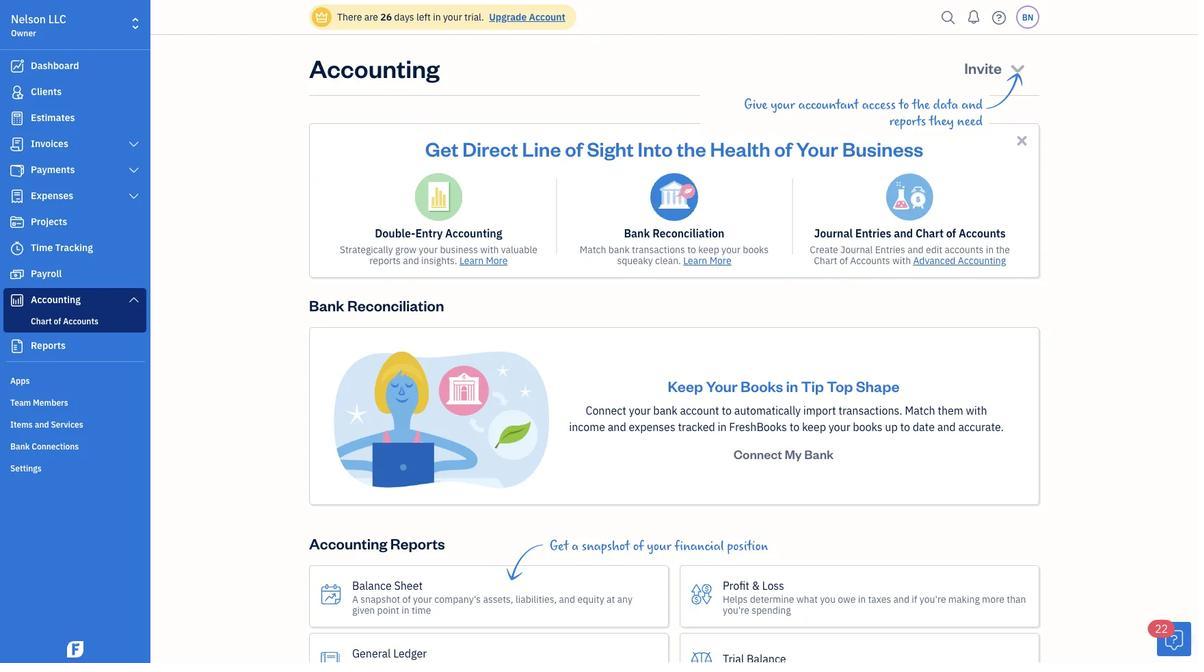Task type: locate. For each thing, give the bounding box(es) containing it.
0 horizontal spatial more
[[486, 254, 508, 267]]

learn right insights.
[[460, 254, 484, 267]]

0 horizontal spatial reports
[[370, 254, 401, 267]]

in right accounts
[[987, 243, 994, 256]]

bank left transactions
[[609, 243, 630, 256]]

bank reconciliation
[[624, 226, 725, 241], [309, 295, 444, 315]]

accounts right the create
[[851, 254, 891, 267]]

account
[[529, 11, 566, 23]]

keep down import
[[803, 420, 827, 434]]

snapshot inside balance sheet a snapshot of your company's assets, liabilities, and equity at any given point in time
[[361, 593, 400, 605]]

double-
[[375, 226, 416, 241]]

tracked
[[678, 420, 716, 434]]

double-entry accounting image
[[415, 173, 463, 221]]

and left the equity
[[559, 593, 576, 605]]

0 horizontal spatial you're
[[723, 604, 750, 616]]

books
[[743, 243, 769, 256], [854, 420, 883, 434]]

get for get a snapshot of your financial position
[[550, 539, 569, 554]]

connect my bank
[[734, 446, 834, 462]]

0 horizontal spatial learn more
[[460, 254, 508, 267]]

to right up
[[901, 420, 911, 434]]

edit
[[927, 243, 943, 256]]

1 vertical spatial match
[[906, 403, 936, 418]]

1 horizontal spatial reports
[[890, 114, 927, 129]]

your down entry
[[419, 243, 438, 256]]

shape
[[857, 376, 900, 396]]

chart inside main element
[[31, 315, 52, 326]]

and inside balance sheet a snapshot of your company's assets, liabilities, and equity at any given point in time
[[559, 593, 576, 605]]

match left squeaky
[[580, 243, 607, 256]]

0 vertical spatial match
[[580, 243, 607, 256]]

to right account
[[722, 403, 732, 418]]

health
[[711, 135, 771, 161]]

1 vertical spatial bank
[[654, 403, 678, 418]]

0 horizontal spatial learn
[[460, 254, 484, 267]]

up
[[886, 420, 898, 434]]

0 vertical spatial your
[[797, 135, 839, 161]]

1 vertical spatial accounts
[[851, 254, 891, 267]]

nelson
[[11, 12, 46, 26]]

2 horizontal spatial chart
[[916, 226, 944, 241]]

0 vertical spatial keep
[[699, 243, 720, 256]]

strategically grow your business with valuable reports and insights.
[[340, 243, 538, 267]]

spending
[[752, 604, 792, 616]]

0 vertical spatial books
[[743, 243, 769, 256]]

match
[[580, 243, 607, 256], [906, 403, 936, 418]]

keep inside match bank transactions to keep your books squeaky clean.
[[699, 243, 720, 256]]

bank connections
[[10, 441, 79, 452]]

resource center badge image
[[1158, 622, 1192, 656]]

1 learn more from the left
[[460, 254, 508, 267]]

0 horizontal spatial get
[[425, 135, 459, 161]]

1 horizontal spatial reports
[[391, 533, 445, 553]]

get left direct
[[425, 135, 459, 161]]

entries up the create journal entries and edit accounts in the chart of accounts with
[[856, 226, 892, 241]]

chevron large down image inside payments link
[[128, 165, 140, 176]]

1 horizontal spatial match
[[906, 403, 936, 418]]

1 vertical spatial chevron large down image
[[128, 165, 140, 176]]

1 vertical spatial books
[[854, 420, 883, 434]]

and up need
[[962, 97, 983, 112]]

0 vertical spatial bank reconciliation
[[624, 226, 725, 241]]

of right the line
[[565, 135, 583, 161]]

bank reconciliation down strategically
[[309, 295, 444, 315]]

journal entries and chart of accounts image
[[887, 173, 935, 221]]

2 chevron large down image from the top
[[128, 165, 140, 176]]

close image
[[1015, 133, 1031, 148]]

your right give at the top of page
[[771, 97, 796, 112]]

with
[[481, 243, 499, 256], [893, 254, 912, 267], [967, 403, 988, 418]]

2 more from the left
[[710, 254, 732, 267]]

0 vertical spatial bank
[[609, 243, 630, 256]]

chart inside the create journal entries and edit accounts in the chart of accounts with
[[814, 254, 838, 267]]

advanced
[[914, 254, 956, 267]]

connect my bank button
[[722, 441, 847, 468]]

0 horizontal spatial reconciliation
[[348, 295, 444, 315]]

0 vertical spatial entries
[[856, 226, 892, 241]]

more for bank reconciliation
[[710, 254, 732, 267]]

1 horizontal spatial you're
[[920, 593, 947, 605]]

direct
[[463, 135, 519, 161]]

0 vertical spatial connect
[[586, 403, 627, 418]]

reports down double-
[[370, 254, 401, 267]]

keep
[[699, 243, 720, 256], [803, 420, 827, 434]]

reconciliation down grow
[[348, 295, 444, 315]]

of down accounting link
[[54, 315, 61, 326]]

bn button
[[1017, 5, 1040, 29]]

entry
[[416, 226, 443, 241]]

connect down the freshbooks
[[734, 446, 783, 462]]

0 vertical spatial reports
[[31, 339, 66, 352]]

of up accounts
[[947, 226, 957, 241]]

llc
[[48, 12, 66, 26]]

2 horizontal spatial accounts
[[959, 226, 1006, 241]]

1 horizontal spatial your
[[797, 135, 839, 161]]

bank inside bank connections link
[[10, 441, 30, 452]]

and
[[962, 97, 983, 112], [895, 226, 914, 241], [908, 243, 924, 256], [403, 254, 419, 267], [35, 419, 49, 430], [608, 420, 627, 434], [938, 420, 956, 434], [559, 593, 576, 605], [894, 593, 910, 605]]

1 horizontal spatial with
[[893, 254, 912, 267]]

1 horizontal spatial snapshot
[[582, 539, 630, 554]]

entries
[[856, 226, 892, 241], [876, 243, 906, 256]]

0 vertical spatial snapshot
[[582, 539, 630, 554]]

in left time
[[402, 604, 410, 616]]

journal inside the create journal entries and edit accounts in the chart of accounts with
[[841, 243, 873, 256]]

1 horizontal spatial learn more
[[684, 254, 732, 267]]

0 vertical spatial chevron large down image
[[128, 139, 140, 150]]

accounting down are
[[309, 51, 440, 84]]

with left "valuable"
[[481, 243, 499, 256]]

0 horizontal spatial connect
[[586, 403, 627, 418]]

22
[[1156, 622, 1169, 636]]

to up my on the bottom right
[[790, 420, 800, 434]]

entries down journal entries and chart of accounts
[[876, 243, 906, 256]]

your
[[443, 11, 462, 23], [771, 97, 796, 112], [419, 243, 438, 256], [722, 243, 741, 256], [629, 403, 651, 418], [829, 420, 851, 434], [647, 539, 672, 554], [413, 593, 432, 605]]

get a snapshot of your financial position
[[550, 539, 769, 554]]

accounting
[[309, 51, 440, 84], [446, 226, 503, 241], [959, 254, 1007, 267], [31, 293, 81, 306], [309, 533, 388, 553]]

your down import
[[829, 420, 851, 434]]

2 horizontal spatial with
[[967, 403, 988, 418]]

chevron large down image inside accounting link
[[128, 294, 140, 305]]

accounting link
[[3, 288, 146, 313]]

2 vertical spatial chevron large down image
[[128, 294, 140, 305]]

days
[[394, 11, 414, 23]]

2 vertical spatial the
[[997, 243, 1011, 256]]

chevron large down image
[[128, 139, 140, 150], [128, 165, 140, 176], [128, 294, 140, 305]]

assets,
[[483, 593, 514, 605]]

and down journal entries and chart of accounts
[[908, 243, 924, 256]]

and left the if
[[894, 593, 910, 605]]

bank reconciliation image
[[651, 173, 699, 221]]

expenses
[[629, 420, 676, 434]]

1 horizontal spatial the
[[913, 97, 931, 112]]

0 horizontal spatial snapshot
[[361, 593, 400, 605]]

learn more right the clean. on the right top of the page
[[684, 254, 732, 267]]

learn more
[[460, 254, 508, 267], [684, 254, 732, 267]]

reports inside 'link'
[[31, 339, 66, 352]]

accounting up "balance"
[[309, 533, 388, 553]]

chevrondown image
[[1009, 58, 1028, 77]]

bank right my on the bottom right
[[805, 446, 834, 462]]

1 horizontal spatial bank
[[654, 403, 678, 418]]

time
[[31, 241, 53, 254]]

journal right the create
[[841, 243, 873, 256]]

import
[[804, 403, 837, 418]]

loss
[[763, 578, 785, 593]]

reconciliation up match bank transactions to keep your books squeaky clean.
[[653, 226, 725, 241]]

accounts
[[959, 226, 1006, 241], [851, 254, 891, 267], [63, 315, 98, 326]]

1 vertical spatial snapshot
[[361, 593, 400, 605]]

1 vertical spatial journal
[[841, 243, 873, 256]]

connect for your
[[586, 403, 627, 418]]

your down accountant
[[797, 135, 839, 161]]

learn for reconciliation
[[684, 254, 708, 267]]

0 vertical spatial reports
[[890, 114, 927, 129]]

1 vertical spatial reports
[[370, 254, 401, 267]]

learn right the clean. on the right top of the page
[[684, 254, 708, 267]]

to
[[900, 97, 910, 112], [688, 243, 697, 256], [722, 403, 732, 418], [790, 420, 800, 434], [901, 420, 911, 434]]

timer image
[[9, 242, 25, 255]]

you're down profit
[[723, 604, 750, 616]]

equity
[[578, 593, 605, 605]]

your up account
[[706, 376, 738, 396]]

learn
[[460, 254, 484, 267], [684, 254, 708, 267]]

books left the create
[[743, 243, 769, 256]]

1 horizontal spatial learn
[[684, 254, 708, 267]]

learn for entry
[[460, 254, 484, 267]]

more right the clean. on the right top of the page
[[710, 254, 732, 267]]

0 horizontal spatial match
[[580, 243, 607, 256]]

strategically
[[340, 243, 393, 256]]

dashboard link
[[3, 54, 146, 79]]

of
[[565, 135, 583, 161], [775, 135, 793, 161], [947, 226, 957, 241], [840, 254, 849, 267], [54, 315, 61, 326], [633, 539, 644, 554], [403, 593, 411, 605]]

2 learn from the left
[[684, 254, 708, 267]]

reconciliation
[[653, 226, 725, 241], [348, 295, 444, 315]]

1 horizontal spatial connect
[[734, 446, 783, 462]]

1 horizontal spatial bank reconciliation
[[624, 226, 725, 241]]

the right accounts
[[997, 243, 1011, 256]]

&
[[752, 578, 760, 593]]

to inside give your accountant access to the data and reports they need
[[900, 97, 910, 112]]

match inside connect your bank account to automatically import transactions. match them with income and expenses tracked in freshbooks to keep your books up to date and accurate.
[[906, 403, 936, 418]]

your left 'company's'
[[413, 593, 432, 605]]

nelson llc owner
[[11, 12, 66, 38]]

0 horizontal spatial keep
[[699, 243, 720, 256]]

0 horizontal spatial the
[[677, 135, 707, 161]]

grow
[[396, 243, 417, 256]]

0 vertical spatial journal
[[815, 226, 853, 241]]

to right the clean. on the right top of the page
[[688, 243, 697, 256]]

1 horizontal spatial more
[[710, 254, 732, 267]]

the left data
[[913, 97, 931, 112]]

1 vertical spatial get
[[550, 539, 569, 554]]

0 horizontal spatial chart
[[31, 315, 52, 326]]

of right health
[[775, 135, 793, 161]]

reports up sheet on the bottom of the page
[[391, 533, 445, 553]]

taxes
[[869, 593, 892, 605]]

and left insights.
[[403, 254, 419, 267]]

if
[[912, 593, 918, 605]]

more
[[983, 593, 1005, 605]]

connect inside button
[[734, 446, 783, 462]]

keep right the clean. on the right top of the page
[[699, 243, 720, 256]]

0 horizontal spatial accounts
[[63, 315, 98, 326]]

dashboard image
[[9, 60, 25, 73]]

0 vertical spatial the
[[913, 97, 931, 112]]

financial
[[675, 539, 724, 554]]

reports inside give your accountant access to the data and reports they need
[[890, 114, 927, 129]]

1 vertical spatial entries
[[876, 243, 906, 256]]

connect up income
[[586, 403, 627, 418]]

you're right the if
[[920, 593, 947, 605]]

2 vertical spatial chart
[[31, 315, 52, 326]]

1 vertical spatial keep
[[803, 420, 827, 434]]

0 horizontal spatial your
[[706, 376, 738, 396]]

journal up the create
[[815, 226, 853, 241]]

reports down access
[[890, 114, 927, 129]]

1 vertical spatial reconciliation
[[348, 295, 444, 315]]

0 vertical spatial chart
[[916, 226, 944, 241]]

connect inside connect your bank account to automatically import transactions. match them with income and expenses tracked in freshbooks to keep your books up to date and accurate.
[[586, 403, 627, 418]]

payments link
[[3, 158, 146, 183]]

general
[[352, 646, 391, 660]]

owe
[[838, 593, 856, 605]]

1 vertical spatial bank reconciliation
[[309, 295, 444, 315]]

chevron large down image for accounting
[[128, 294, 140, 305]]

bank reconciliation up match bank transactions to keep your books squeaky clean.
[[624, 226, 725, 241]]

0 horizontal spatial with
[[481, 243, 499, 256]]

books down transactions.
[[854, 420, 883, 434]]

accounts up accounts
[[959, 226, 1006, 241]]

more right the business
[[486, 254, 508, 267]]

and right items
[[35, 419, 49, 430]]

get for get direct line of sight into the health of your business
[[425, 135, 459, 161]]

project image
[[9, 216, 25, 229]]

business
[[843, 135, 924, 161]]

members
[[33, 397, 68, 408]]

with up accurate.
[[967, 403, 988, 418]]

apps
[[10, 375, 30, 386]]

determine
[[750, 593, 795, 605]]

1 learn from the left
[[460, 254, 484, 267]]

of left the financial
[[633, 539, 644, 554]]

reports down "chart of accounts"
[[31, 339, 66, 352]]

0 horizontal spatial bank
[[609, 243, 630, 256]]

in inside profit & loss helps determine what you owe in taxes and if you're making more than you're spending
[[859, 593, 866, 605]]

bank up transactions
[[624, 226, 650, 241]]

books
[[741, 376, 784, 396]]

0 vertical spatial accounts
[[959, 226, 1006, 241]]

get left a
[[550, 539, 569, 554]]

into
[[638, 135, 673, 161]]

in right owe
[[859, 593, 866, 605]]

0 vertical spatial get
[[425, 135, 459, 161]]

apps link
[[3, 370, 146, 390]]

2 horizontal spatial the
[[997, 243, 1011, 256]]

the right into
[[677, 135, 707, 161]]

match inside match bank transactions to keep your books squeaky clean.
[[580, 243, 607, 256]]

1 vertical spatial chart
[[814, 254, 838, 267]]

1 horizontal spatial books
[[854, 420, 883, 434]]

your left trial.
[[443, 11, 462, 23]]

1 horizontal spatial get
[[550, 539, 569, 554]]

1 horizontal spatial accounts
[[851, 254, 891, 267]]

in right tracked
[[718, 420, 727, 434]]

0 horizontal spatial reports
[[31, 339, 66, 352]]

22 button
[[1149, 620, 1192, 656]]

2 learn more from the left
[[684, 254, 732, 267]]

connect for my
[[734, 446, 783, 462]]

bank inside match bank transactions to keep your books squeaky clean.
[[609, 243, 630, 256]]

learn more right insights.
[[460, 254, 508, 267]]

invoices link
[[3, 132, 146, 157]]

main element
[[0, 0, 185, 663]]

expenses link
[[3, 184, 146, 209]]

them
[[938, 403, 964, 418]]

of right the create
[[840, 254, 849, 267]]

the inside the create journal entries and edit accounts in the chart of accounts with
[[997, 243, 1011, 256]]

accounts inside main element
[[63, 315, 98, 326]]

your right the clean. on the right top of the page
[[722, 243, 741, 256]]

0 horizontal spatial books
[[743, 243, 769, 256]]

match up date
[[906, 403, 936, 418]]

given
[[352, 604, 375, 616]]

accounts down accounting link
[[63, 315, 98, 326]]

accounting reports
[[309, 533, 445, 553]]

bank down items
[[10, 441, 30, 452]]

1 horizontal spatial keep
[[803, 420, 827, 434]]

time tracking link
[[3, 236, 146, 261]]

1 vertical spatial connect
[[734, 446, 783, 462]]

to right access
[[900, 97, 910, 112]]

of left time
[[403, 593, 411, 605]]

0 vertical spatial reconciliation
[[653, 226, 725, 241]]

books inside connect your bank account to automatically import transactions. match them with income and expenses tracked in freshbooks to keep your books up to date and accurate.
[[854, 420, 883, 434]]

2 vertical spatial accounts
[[63, 315, 98, 326]]

1 vertical spatial reports
[[391, 533, 445, 553]]

give
[[745, 97, 768, 112]]

insights.
[[422, 254, 458, 267]]

with down journal entries and chart of accounts
[[893, 254, 912, 267]]

1 horizontal spatial chart
[[814, 254, 838, 267]]

3 chevron large down image from the top
[[128, 294, 140, 305]]

freshbooks image
[[64, 641, 86, 658]]

bank up expenses at the right bottom of the page
[[654, 403, 678, 418]]

business
[[440, 243, 478, 256]]

accounting up "chart of accounts"
[[31, 293, 81, 306]]

1 vertical spatial your
[[706, 376, 738, 396]]

1 chevron large down image from the top
[[128, 139, 140, 150]]

1 more from the left
[[486, 254, 508, 267]]



Task type: vqa. For each thing, say whether or not it's contained in the screenshot.
the rightmost with
yes



Task type: describe. For each thing, give the bounding box(es) containing it.
connect your bank account to begin matching your bank transactions image
[[332, 350, 551, 489]]

a
[[352, 593, 359, 605]]

journal entries and chart of accounts
[[815, 226, 1006, 241]]

the inside give your accountant access to the data and reports they need
[[913, 97, 931, 112]]

in right left
[[433, 11, 441, 23]]

more for double-entry accounting
[[486, 254, 508, 267]]

your inside balance sheet a snapshot of your company's assets, liabilities, and equity at any given point in time
[[413, 593, 432, 605]]

owner
[[11, 27, 36, 38]]

clients link
[[3, 80, 146, 105]]

payroll
[[31, 267, 62, 280]]

upgrade account link
[[487, 11, 566, 23]]

report image
[[9, 339, 25, 353]]

payroll link
[[3, 262, 146, 287]]

accurate.
[[959, 420, 1004, 434]]

create journal entries and edit accounts in the chart of accounts with
[[810, 243, 1011, 267]]

tracking
[[55, 241, 93, 254]]

bank inside connect my bank button
[[805, 446, 834, 462]]

chart image
[[9, 294, 25, 307]]

search image
[[938, 7, 960, 28]]

they
[[930, 114, 955, 129]]

team members link
[[3, 391, 146, 412]]

accounting up the business
[[446, 226, 503, 241]]

your inside give your accountant access to the data and reports they need
[[771, 97, 796, 112]]

notifications image
[[963, 3, 985, 31]]

and inside give your accountant access to the data and reports they need
[[962, 97, 983, 112]]

a
[[572, 539, 579, 554]]

than
[[1007, 593, 1027, 605]]

time tracking
[[31, 241, 93, 254]]

to inside match bank transactions to keep your books squeaky clean.
[[688, 243, 697, 256]]

point
[[377, 604, 400, 616]]

invite button
[[953, 51, 1040, 84]]

bank down strategically
[[309, 295, 345, 315]]

items
[[10, 419, 33, 430]]

with inside the create journal entries and edit accounts in the chart of accounts with
[[893, 254, 912, 267]]

services
[[51, 419, 83, 430]]

estimates link
[[3, 106, 146, 131]]

clean.
[[656, 254, 681, 267]]

your inside match bank transactions to keep your books squeaky clean.
[[722, 243, 741, 256]]

account
[[681, 403, 720, 418]]

profit & loss helps determine what you owe in taxes and if you're making more than you're spending
[[723, 578, 1027, 616]]

bn
[[1023, 12, 1034, 23]]

data
[[934, 97, 959, 112]]

connections
[[32, 441, 79, 452]]

create
[[810, 243, 839, 256]]

dashboard
[[31, 59, 79, 72]]

invoice image
[[9, 138, 25, 151]]

1 vertical spatial the
[[677, 135, 707, 161]]

and down them
[[938, 420, 956, 434]]

team
[[10, 397, 31, 408]]

you
[[821, 593, 836, 605]]

crown image
[[315, 10, 329, 24]]

payments
[[31, 163, 75, 176]]

time
[[412, 604, 431, 616]]

expense image
[[9, 190, 25, 203]]

get direct line of sight into the health of your business
[[425, 135, 924, 161]]

bank connections link
[[3, 435, 146, 456]]

team members
[[10, 397, 68, 408]]

chevron large down image for invoices
[[128, 139, 140, 150]]

and inside the create journal entries and edit accounts in the chart of accounts with
[[908, 243, 924, 256]]

projects link
[[3, 210, 146, 235]]

and inside profit & loss helps determine what you owe in taxes and if you're making more than you're spending
[[894, 593, 910, 605]]

in inside the create journal entries and edit accounts in the chart of accounts with
[[987, 243, 994, 256]]

position
[[728, 539, 769, 554]]

sheet
[[394, 578, 423, 593]]

there are 26 days left in your trial. upgrade account
[[337, 11, 566, 23]]

invite
[[965, 58, 1003, 77]]

with inside strategically grow your business with valuable reports and insights.
[[481, 243, 499, 256]]

chart of accounts link
[[6, 313, 144, 329]]

keep inside connect your bank account to automatically import transactions. match them with income and expenses tracked in freshbooks to keep your books up to date and accurate.
[[803, 420, 827, 434]]

with inside connect your bank account to automatically import transactions. match them with income and expenses tracked in freshbooks to keep your books up to date and accurate.
[[967, 403, 988, 418]]

reports inside strategically grow your business with valuable reports and insights.
[[370, 254, 401, 267]]

26
[[381, 11, 392, 23]]

and inside strategically grow your business with valuable reports and insights.
[[403, 254, 419, 267]]

general ledger
[[352, 646, 427, 660]]

balance sheet a snapshot of your company's assets, liabilities, and equity at any given point in time
[[352, 578, 633, 616]]

estimate image
[[9, 112, 25, 125]]

projects
[[31, 215, 67, 228]]

in inside connect your bank account to automatically import transactions. match them with income and expenses tracked in freshbooks to keep your books up to date and accurate.
[[718, 420, 727, 434]]

and right income
[[608, 420, 627, 434]]

in left "tip"
[[787, 376, 799, 396]]

there
[[337, 11, 362, 23]]

in inside balance sheet a snapshot of your company's assets, liabilities, and equity at any given point in time
[[402, 604, 410, 616]]

profit
[[723, 578, 750, 593]]

income
[[569, 420, 606, 434]]

settings
[[10, 463, 42, 474]]

any
[[618, 593, 633, 605]]

books inside match bank transactions to keep your books squeaky clean.
[[743, 243, 769, 256]]

helps
[[723, 593, 748, 605]]

items and services link
[[3, 413, 146, 434]]

0 horizontal spatial bank reconciliation
[[309, 295, 444, 315]]

top
[[828, 376, 854, 396]]

chevron large down image
[[128, 191, 140, 202]]

of inside the create journal entries and edit accounts in the chart of accounts with
[[840, 254, 849, 267]]

and inside main element
[[35, 419, 49, 430]]

learn more for bank reconciliation
[[684, 254, 732, 267]]

items and services
[[10, 419, 83, 430]]

left
[[417, 11, 431, 23]]

accountant
[[799, 97, 859, 112]]

reports link
[[3, 334, 146, 359]]

money image
[[9, 268, 25, 281]]

client image
[[9, 86, 25, 99]]

1 horizontal spatial reconciliation
[[653, 226, 725, 241]]

trial.
[[465, 11, 484, 23]]

of inside balance sheet a snapshot of your company's assets, liabilities, and equity at any given point in time
[[403, 593, 411, 605]]

double-entry accounting
[[375, 226, 503, 241]]

clients
[[31, 85, 62, 98]]

accounts
[[945, 243, 984, 256]]

squeaky
[[618, 254, 653, 267]]

accounting right advanced
[[959, 254, 1007, 267]]

match bank transactions to keep your books squeaky clean.
[[580, 243, 769, 267]]

entries inside the create journal entries and edit accounts in the chart of accounts with
[[876, 243, 906, 256]]

accounts inside the create journal entries and edit accounts in the chart of accounts with
[[851, 254, 891, 267]]

of inside main element
[[54, 315, 61, 326]]

your up expenses at the right bottom of the page
[[629, 403, 651, 418]]

balance
[[352, 578, 392, 593]]

transactions
[[632, 243, 686, 256]]

keep your books in tip top shape
[[668, 376, 900, 396]]

bank inside connect your bank account to automatically import transactions. match them with income and expenses tracked in freshbooks to keep your books up to date and accurate.
[[654, 403, 678, 418]]

advanced accounting
[[914, 254, 1007, 267]]

your left the financial
[[647, 539, 672, 554]]

connect your bank account to automatically import transactions. match them with income and expenses tracked in freshbooks to keep your books up to date and accurate.
[[569, 403, 1004, 434]]

payment image
[[9, 164, 25, 177]]

tip
[[802, 376, 825, 396]]

learn more for double-entry accounting
[[460, 254, 508, 267]]

accounting inside main element
[[31, 293, 81, 306]]

liabilities,
[[516, 593, 557, 605]]

my
[[785, 446, 802, 462]]

chevron large down image for payments
[[128, 165, 140, 176]]

your inside strategically grow your business with valuable reports and insights.
[[419, 243, 438, 256]]

go to help image
[[989, 7, 1011, 28]]

and up the create journal entries and edit accounts in the chart of accounts with
[[895, 226, 914, 241]]

access
[[862, 97, 896, 112]]

making
[[949, 593, 980, 605]]

are
[[365, 11, 378, 23]]

automatically
[[735, 403, 801, 418]]

what
[[797, 593, 818, 605]]



